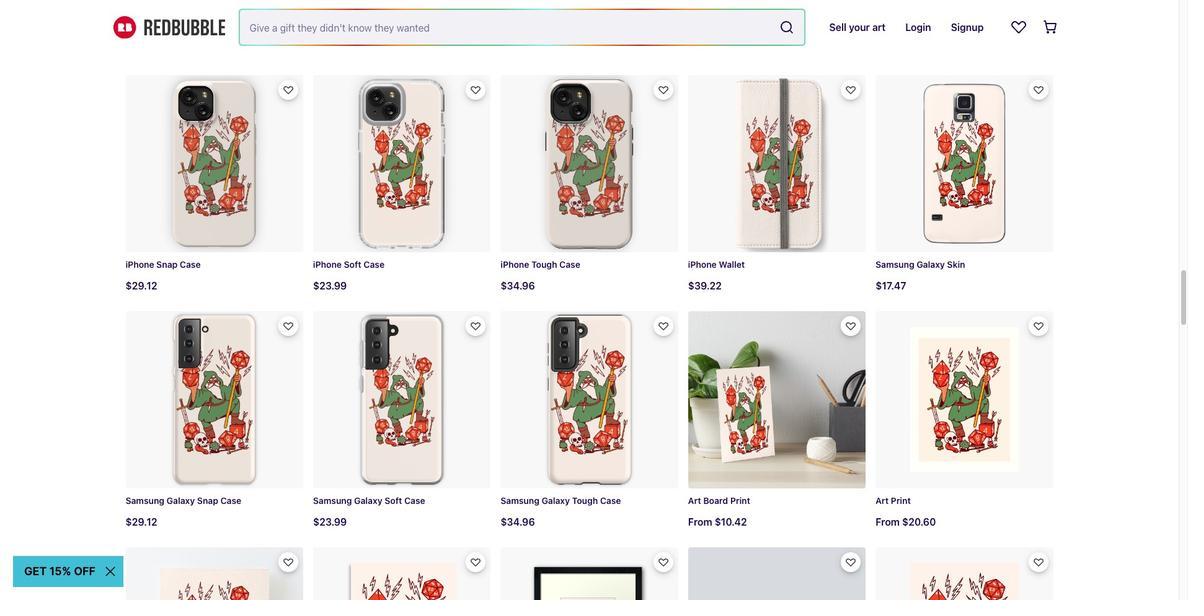 Task type: describe. For each thing, give the bounding box(es) containing it.
art for from $10.42
[[688, 496, 701, 506]]

wallet
[[719, 259, 745, 270]]

$22.41
[[501, 44, 533, 55]]

0 vertical spatial soft
[[344, 259, 361, 270]]

$23.99 for samsung
[[313, 517, 347, 528]]

board
[[703, 496, 728, 506]]

samsung for $17.47
[[876, 259, 915, 270]]

art print
[[876, 496, 911, 506]]

$29.12 for samsung
[[126, 517, 157, 528]]

art board print
[[688, 496, 750, 506]]

art for from $20.60
[[876, 496, 889, 506]]

iphone for $29.12
[[126, 259, 154, 270]]

1 print from the left
[[730, 496, 750, 506]]

laptop sleeve link
[[126, 0, 303, 65]]

from $1.96
[[313, 44, 366, 55]]

from $10.42
[[688, 517, 747, 528]]

$34.96 for iphone
[[501, 280, 535, 291]]

samsung galaxy skin
[[876, 259, 965, 270]]

transparent
[[313, 23, 364, 34]]

redbubble logo image
[[113, 16, 225, 39]]

iphone for $34.96
[[501, 259, 529, 270]]

from $20.60
[[876, 517, 936, 528]]

from for from $1.96
[[313, 44, 337, 55]]

galaxy for $23.99
[[354, 496, 382, 506]]

laptop sleeve
[[126, 23, 185, 33]]

samsung for $29.12
[[126, 496, 164, 506]]

iphone skin link
[[876, 0, 1053, 65]]

$22.41 link
[[501, 0, 678, 65]]

iphone skin
[[876, 23, 925, 34]]

samsung galaxy soft case
[[313, 496, 425, 506]]

samsung galaxy snap case
[[126, 496, 241, 506]]

$39.22
[[688, 280, 722, 292]]

laptop
[[126, 23, 155, 33]]

$29.12 for iphone
[[126, 280, 157, 291]]

transparent sticker
[[313, 23, 395, 34]]

0 horizontal spatial snap
[[156, 259, 178, 270]]

galaxy for $17.47
[[917, 259, 945, 270]]

iphone for $23.99
[[313, 259, 342, 270]]



Task type: vqa. For each thing, say whether or not it's contained in the screenshot.
Samsung for $17.47
yes



Task type: locate. For each thing, give the bounding box(es) containing it.
from down board
[[688, 517, 712, 528]]

1 horizontal spatial print
[[891, 496, 911, 506]]

$50.42 link
[[688, 0, 866, 65]]

1 horizontal spatial from
[[688, 517, 712, 528]]

iphone for $39.22
[[688, 259, 717, 270]]

0 horizontal spatial skin
[[907, 23, 925, 34]]

iphone soft case
[[313, 259, 385, 270]]

$10.42
[[715, 517, 747, 528]]

2 art from the left
[[876, 496, 889, 506]]

snap
[[156, 259, 178, 270], [197, 496, 218, 506]]

0 horizontal spatial print
[[730, 496, 750, 506]]

1 horizontal spatial art
[[876, 496, 889, 506]]

case
[[180, 259, 201, 270], [560, 259, 580, 270], [364, 259, 385, 270], [221, 496, 241, 506], [600, 496, 621, 506], [404, 496, 425, 506]]

galaxy for $34.96
[[542, 496, 570, 506]]

0 vertical spatial $34.96
[[501, 280, 535, 291]]

1 horizontal spatial tough
[[572, 496, 598, 506]]

$1.96
[[340, 44, 366, 55]]

0 vertical spatial $29.12
[[126, 280, 157, 291]]

2 horizontal spatial from
[[876, 517, 900, 528]]

$29.12 down the iphone snap case
[[126, 280, 157, 291]]

1 art from the left
[[688, 496, 701, 506]]

$23.99 down iphone soft case
[[313, 280, 347, 292]]

2 $23.99 from the top
[[313, 517, 347, 528]]

1 vertical spatial $34.96
[[501, 517, 535, 528]]

$23.99 for iphone
[[313, 280, 347, 292]]

1 horizontal spatial soft
[[385, 496, 402, 506]]

skin
[[907, 23, 925, 34], [947, 259, 965, 270]]

art up the from $20.60
[[876, 496, 889, 506]]

$23.99 down samsung galaxy soft case
[[313, 517, 347, 528]]

$29.12
[[126, 280, 157, 291], [126, 517, 157, 528]]

$20.60
[[902, 517, 936, 528]]

2 print from the left
[[891, 496, 911, 506]]

0 horizontal spatial soft
[[344, 259, 361, 270]]

2 $34.96 from the top
[[501, 517, 535, 528]]

soft
[[344, 259, 361, 270], [385, 496, 402, 506]]

0 horizontal spatial art
[[688, 496, 701, 506]]

samsung galaxy tough case
[[501, 496, 621, 506]]

print
[[730, 496, 750, 506], [891, 496, 911, 506]]

art
[[688, 496, 701, 506], [876, 496, 889, 506]]

1 $34.96 from the top
[[501, 280, 535, 291]]

iphone wallet
[[688, 259, 745, 270]]

iphone
[[876, 23, 904, 34], [126, 259, 154, 270], [501, 259, 529, 270], [313, 259, 342, 270], [688, 259, 717, 270]]

1 vertical spatial $29.12
[[126, 517, 157, 528]]

print up $10.42
[[730, 496, 750, 506]]

$34.96 for samsung
[[501, 517, 535, 528]]

sticker
[[366, 23, 395, 34]]

iphone tough case
[[501, 259, 580, 270]]

1 vertical spatial skin
[[947, 259, 965, 270]]

1 vertical spatial soft
[[385, 496, 402, 506]]

$17.47
[[876, 280, 906, 292]]

0 vertical spatial skin
[[907, 23, 925, 34]]

1 $23.99 from the top
[[313, 280, 347, 292]]

galaxy
[[917, 259, 945, 270], [167, 496, 195, 506], [542, 496, 570, 506], [354, 496, 382, 506]]

sleeve
[[157, 23, 185, 33]]

0 vertical spatial tough
[[531, 259, 557, 270]]

$23.99
[[313, 280, 347, 292], [313, 517, 347, 528]]

$34.96
[[501, 280, 535, 291], [501, 517, 535, 528]]

1 horizontal spatial snap
[[197, 496, 218, 506]]

1 horizontal spatial skin
[[947, 259, 965, 270]]

samsung for $23.99
[[313, 496, 352, 506]]

0 horizontal spatial from
[[313, 44, 337, 55]]

iphone snap case
[[126, 259, 201, 270]]

galaxy for $29.12
[[167, 496, 195, 506]]

samsung
[[876, 259, 915, 270], [126, 496, 164, 506], [501, 496, 540, 506], [313, 496, 352, 506]]

tough
[[531, 259, 557, 270], [572, 496, 598, 506]]

$50.42
[[688, 44, 722, 55]]

Search term search field
[[240, 10, 775, 45]]

0 horizontal spatial tough
[[531, 259, 557, 270]]

0 vertical spatial $23.99
[[313, 280, 347, 292]]

$29.12 down samsung galaxy snap case
[[126, 517, 157, 528]]

print up the from $20.60
[[891, 496, 911, 506]]

1 vertical spatial snap
[[197, 496, 218, 506]]

from
[[313, 44, 337, 55], [688, 517, 712, 528], [876, 517, 900, 528]]

0 vertical spatial snap
[[156, 259, 178, 270]]

from for from $10.42
[[688, 517, 712, 528]]

from down art print
[[876, 517, 900, 528]]

2 $29.12 from the top
[[126, 517, 157, 528]]

$34.96 down iphone tough case
[[501, 280, 535, 291]]

art left board
[[688, 496, 701, 506]]

from down transparent
[[313, 44, 337, 55]]

1 vertical spatial $23.99
[[313, 517, 347, 528]]

1 vertical spatial tough
[[572, 496, 598, 506]]

None field
[[240, 10, 805, 45]]

from for from $20.60
[[876, 517, 900, 528]]

1 $29.12 from the top
[[126, 280, 157, 291]]

$34.96 down samsung galaxy tough case
[[501, 517, 535, 528]]

samsung for $34.96
[[501, 496, 540, 506]]



